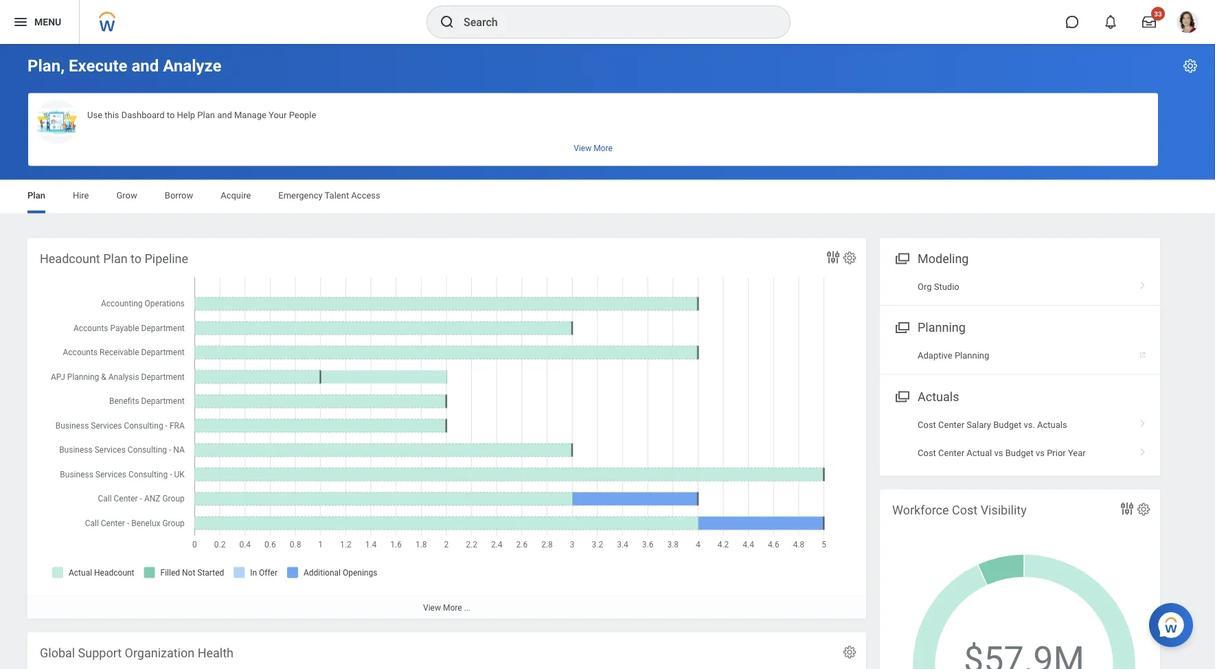 Task type: locate. For each thing, give the bounding box(es) containing it.
chevron right image
[[1134, 277, 1152, 290], [1134, 443, 1152, 457]]

plan, execute and analyze
[[27, 56, 222, 76]]

menu group image
[[892, 317, 911, 336]]

budget left vs.
[[993, 420, 1022, 430]]

2 vertical spatial plan
[[103, 251, 128, 266]]

plan right help
[[197, 110, 215, 120]]

acquire
[[221, 190, 251, 201]]

cost for cost center actual vs budget vs prior year
[[918, 448, 936, 458]]

0 vertical spatial budget
[[993, 420, 1022, 430]]

33
[[1154, 10, 1162, 18]]

planning up the 'adaptive'
[[918, 320, 966, 335]]

workforce
[[892, 503, 949, 517]]

0 horizontal spatial actuals
[[918, 390, 959, 404]]

0 horizontal spatial vs
[[994, 448, 1003, 458]]

0 vertical spatial chevron right image
[[1134, 277, 1152, 290]]

help
[[177, 110, 195, 120]]

0 vertical spatial and
[[132, 56, 159, 76]]

modeling
[[918, 251, 969, 266]]

1 horizontal spatial vs
[[1036, 448, 1045, 458]]

budget down cost center salary budget vs. actuals link
[[1005, 448, 1034, 458]]

plan right headcount
[[103, 251, 128, 266]]

1 horizontal spatial actuals
[[1037, 420, 1067, 430]]

0 vertical spatial center
[[938, 420, 965, 430]]

plan inside button
[[197, 110, 215, 120]]

organization
[[125, 646, 195, 660]]

configure and view chart data image
[[825, 249, 842, 266], [1119, 500, 1136, 517]]

actuals
[[918, 390, 959, 404], [1037, 420, 1067, 430]]

1 vertical spatial configure and view chart data image
[[1119, 500, 1136, 517]]

1 vertical spatial cost
[[918, 448, 936, 458]]

workforce cost visibility
[[892, 503, 1027, 517]]

visibility
[[981, 503, 1027, 517]]

studio
[[934, 281, 959, 292]]

actuals down the 'adaptive'
[[918, 390, 959, 404]]

org studio link
[[880, 272, 1160, 301]]

1 vertical spatial menu group image
[[892, 386, 911, 405]]

cost for cost center salary budget vs. actuals
[[918, 420, 936, 430]]

1 vertical spatial chevron right image
[[1134, 443, 1152, 457]]

0 vertical spatial cost
[[918, 420, 936, 430]]

2 center from the top
[[938, 448, 965, 458]]

vs left prior
[[1036, 448, 1045, 458]]

talent
[[325, 190, 349, 201]]

2 vertical spatial cost
[[952, 503, 978, 517]]

planning
[[918, 320, 966, 335], [955, 350, 989, 361]]

cost inside cost center salary budget vs. actuals link
[[918, 420, 936, 430]]

list containing cost center salary budget vs. actuals
[[880, 411, 1160, 467]]

0 vertical spatial configure and view chart data image
[[825, 249, 842, 266]]

tab list containing plan
[[14, 180, 1201, 213]]

cost center actual vs budget vs prior year
[[918, 448, 1086, 458]]

and left analyze
[[132, 56, 159, 76]]

1 chevron right image from the top
[[1134, 277, 1152, 290]]

cost left actual
[[918, 448, 936, 458]]

1 horizontal spatial plan
[[103, 251, 128, 266]]

profile logan mcneil image
[[1177, 11, 1199, 36]]

list
[[880, 411, 1160, 467]]

0 vertical spatial to
[[167, 110, 175, 120]]

0 horizontal spatial to
[[131, 251, 142, 266]]

workforce cost visibility element
[[880, 489, 1160, 669]]

cost left salary
[[918, 420, 936, 430]]

configure and view chart data image inside headcount plan to pipeline 'element'
[[825, 249, 842, 266]]

hire
[[73, 190, 89, 201]]

menu banner
[[0, 0, 1215, 44]]

cost left visibility
[[952, 503, 978, 517]]

justify image
[[12, 14, 29, 30]]

execute
[[69, 56, 127, 76]]

1 menu group image from the top
[[892, 248, 911, 267]]

actuals right vs.
[[1037, 420, 1067, 430]]

1 horizontal spatial to
[[167, 110, 175, 120]]

configure this page image
[[1182, 58, 1199, 74]]

cost inside cost center actual vs budget vs prior year link
[[918, 448, 936, 458]]

configure and view chart data image inside workforce cost visibility 'element'
[[1119, 500, 1136, 517]]

chevron right image inside cost center actual vs budget vs prior year link
[[1134, 443, 1152, 457]]

vs right actual
[[994, 448, 1003, 458]]

to
[[167, 110, 175, 120], [131, 251, 142, 266]]

2 chevron right image from the top
[[1134, 443, 1152, 457]]

analyze
[[163, 56, 222, 76]]

configure and view chart data image left configure headcount plan to pipeline icon
[[825, 249, 842, 266]]

1 center from the top
[[938, 420, 965, 430]]

0 vertical spatial plan
[[197, 110, 215, 120]]

and left 'manage'
[[217, 110, 232, 120]]

and inside button
[[217, 110, 232, 120]]

1 vs from the left
[[994, 448, 1003, 458]]

0 vertical spatial menu group image
[[892, 248, 911, 267]]

0 horizontal spatial configure and view chart data image
[[825, 249, 842, 266]]

cost
[[918, 420, 936, 430], [918, 448, 936, 458], [952, 503, 978, 517]]

to left help
[[167, 110, 175, 120]]

1 vertical spatial center
[[938, 448, 965, 458]]

cost inside workforce cost visibility 'element'
[[952, 503, 978, 517]]

ext link image
[[1138, 346, 1152, 359]]

adaptive planning
[[918, 350, 989, 361]]

tab list inside the plan, execute and analyze 'main content'
[[14, 180, 1201, 213]]

0 horizontal spatial plan
[[27, 190, 45, 201]]

configure and view chart data image for workforce cost visibility
[[1119, 500, 1136, 517]]

adaptive
[[918, 350, 953, 361]]

use this dashboard to help plan and manage your people button
[[28, 93, 1158, 166]]

...
[[464, 603, 471, 612]]

budget
[[993, 420, 1022, 430], [1005, 448, 1034, 458]]

2 vs from the left
[[1036, 448, 1045, 458]]

cost center actual vs budget vs prior year link
[[880, 439, 1160, 467]]

plan left hire on the left top
[[27, 190, 45, 201]]

2 menu group image from the top
[[892, 386, 911, 405]]

2 horizontal spatial plan
[[197, 110, 215, 120]]

global
[[40, 646, 75, 660]]

tab list
[[14, 180, 1201, 213]]

chevron right image inside 'org studio' link
[[1134, 277, 1152, 290]]

planning right the 'adaptive'
[[955, 350, 989, 361]]

your
[[269, 110, 287, 120]]

1 vertical spatial budget
[[1005, 448, 1034, 458]]

and
[[132, 56, 159, 76], [217, 110, 232, 120]]

plan
[[197, 110, 215, 120], [27, 190, 45, 201], [103, 251, 128, 266]]

center
[[938, 420, 965, 430], [938, 448, 965, 458]]

1 vertical spatial to
[[131, 251, 142, 266]]

borrow
[[165, 190, 193, 201]]

list inside the plan, execute and analyze 'main content'
[[880, 411, 1160, 467]]

configure and view chart data image left configure workforce cost visibility icon
[[1119, 500, 1136, 517]]

notifications large image
[[1104, 15, 1118, 29]]

1 vertical spatial and
[[217, 110, 232, 120]]

center left salary
[[938, 420, 965, 430]]

1 horizontal spatial configure and view chart data image
[[1119, 500, 1136, 517]]

headcount plan to pipeline element
[[27, 238, 866, 619]]

menu group image
[[892, 248, 911, 267], [892, 386, 911, 405]]

1 horizontal spatial and
[[217, 110, 232, 120]]

to left 'pipeline'
[[131, 251, 142, 266]]

vs
[[994, 448, 1003, 458], [1036, 448, 1045, 458]]

grow
[[116, 190, 137, 201]]

center left actual
[[938, 448, 965, 458]]

vs.
[[1024, 420, 1035, 430]]



Task type: describe. For each thing, give the bounding box(es) containing it.
view
[[423, 603, 441, 612]]

33 button
[[1134, 7, 1165, 37]]

use
[[87, 110, 102, 120]]

1 vertical spatial plan
[[27, 190, 45, 201]]

plan,
[[27, 56, 65, 76]]

org studio
[[918, 281, 959, 292]]

this
[[105, 110, 119, 120]]

chevron right image for org studio
[[1134, 277, 1152, 290]]

use this dashboard to help plan and manage your people
[[87, 110, 316, 120]]

emergency
[[278, 190, 323, 201]]

configure and view chart data image for headcount plan to pipeline
[[825, 249, 842, 266]]

pipeline
[[145, 251, 188, 266]]

manage
[[234, 110, 266, 120]]

cost center salary budget vs. actuals
[[918, 420, 1067, 430]]

configure workforce cost visibility image
[[1136, 502, 1151, 517]]

center for actual
[[938, 448, 965, 458]]

plan inside 'element'
[[103, 251, 128, 266]]

center for salary
[[938, 420, 965, 430]]

search image
[[439, 14, 455, 30]]

to inside button
[[167, 110, 175, 120]]

more
[[443, 603, 462, 612]]

global support organization health
[[40, 646, 234, 660]]

dashboard
[[121, 110, 165, 120]]

support
[[78, 646, 122, 660]]

headcount plan to pipeline
[[40, 251, 188, 266]]

1 vertical spatial actuals
[[1037, 420, 1067, 430]]

chevron right image for cost center actual vs budget vs prior year
[[1134, 443, 1152, 457]]

Search Workday  search field
[[464, 7, 762, 37]]

0 horizontal spatial and
[[132, 56, 159, 76]]

menu group image for actuals
[[892, 386, 911, 405]]

prior
[[1047, 448, 1066, 458]]

cost center salary budget vs. actuals link
[[880, 411, 1160, 439]]

plan, execute and analyze main content
[[0, 44, 1215, 669]]

adaptive planning link
[[880, 342, 1160, 370]]

org
[[918, 281, 932, 292]]

view more ...
[[423, 603, 471, 612]]

0 vertical spatial actuals
[[918, 390, 959, 404]]

emergency talent access
[[278, 190, 380, 201]]

configure global support organization health image
[[842, 645, 857, 660]]

health
[[198, 646, 234, 660]]

configure headcount plan to pipeline image
[[842, 250, 857, 266]]

0 vertical spatial planning
[[918, 320, 966, 335]]

salary
[[967, 420, 991, 430]]

chevron right image
[[1134, 415, 1152, 428]]

menu
[[34, 16, 61, 28]]

view more ... link
[[27, 596, 866, 619]]

people
[[289, 110, 316, 120]]

1 vertical spatial planning
[[955, 350, 989, 361]]

access
[[351, 190, 380, 201]]

year
[[1068, 448, 1086, 458]]

inbox large image
[[1142, 15, 1156, 29]]

menu group image for modeling
[[892, 248, 911, 267]]

to inside 'element'
[[131, 251, 142, 266]]

headcount
[[40, 251, 100, 266]]

menu button
[[0, 0, 79, 44]]

actual
[[967, 448, 992, 458]]



Task type: vqa. For each thing, say whether or not it's contained in the screenshot.
chevron right image
yes



